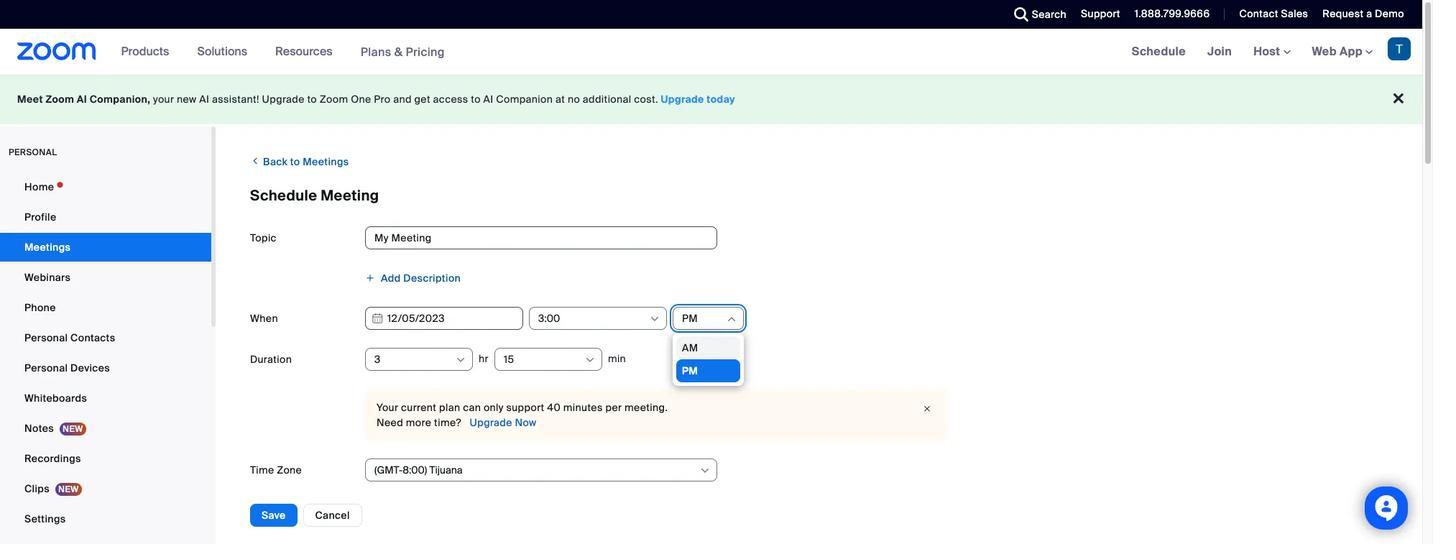 Task type: locate. For each thing, give the bounding box(es) containing it.
schedule
[[1132, 44, 1186, 59], [250, 186, 317, 205]]

upgrade right cost.
[[661, 93, 704, 106]]

1 ai from the left
[[77, 93, 87, 106]]

zoom right meet
[[46, 93, 74, 106]]

meet
[[17, 93, 43, 106]]

new
[[177, 93, 197, 106]]

pricing
[[406, 44, 445, 59]]

to
[[307, 93, 317, 106], [471, 93, 481, 106], [290, 155, 300, 168]]

save
[[262, 509, 286, 522]]

additional
[[583, 93, 632, 106]]

ai left companion,
[[77, 93, 87, 106]]

0 vertical spatial show options image
[[649, 313, 661, 325]]

schedule inside schedule link
[[1132, 44, 1186, 59]]

cancel
[[315, 509, 350, 522]]

home link
[[0, 173, 211, 201]]

schedule for schedule
[[1132, 44, 1186, 59]]

meetings inside personal menu menu
[[24, 241, 71, 254]]

1 show options image from the left
[[455, 354, 467, 366]]

search button
[[1003, 0, 1070, 29]]

0 horizontal spatial schedule
[[250, 186, 317, 205]]

profile picture image
[[1388, 37, 1411, 60]]

2 ai from the left
[[199, 93, 209, 106]]

plans & pricing link
[[361, 44, 445, 59], [361, 44, 445, 59]]

1 horizontal spatial meetings
[[303, 155, 349, 168]]

meetings
[[303, 155, 349, 168], [24, 241, 71, 254]]

can
[[463, 401, 481, 414]]

personal up the whiteboards
[[24, 362, 68, 375]]

meetings link
[[0, 233, 211, 262]]

1 horizontal spatial ai
[[199, 93, 209, 106]]

search
[[1032, 8, 1067, 21]]

meetings up "schedule meeting"
[[303, 155, 349, 168]]

zoom left one
[[320, 93, 348, 106]]

zone
[[277, 464, 302, 477]]

add
[[381, 272, 401, 285]]

0 vertical spatial schedule
[[1132, 44, 1186, 59]]

1 horizontal spatial schedule
[[1132, 44, 1186, 59]]

to right access
[[471, 93, 481, 106]]

0 horizontal spatial upgrade
[[262, 93, 305, 106]]

0 vertical spatial personal
[[24, 331, 68, 344]]

0 horizontal spatial to
[[290, 155, 300, 168]]

topic
[[250, 231, 277, 244]]

contact sales link
[[1229, 0, 1312, 29], [1240, 7, 1309, 20]]

2 show options image from the left
[[584, 354, 596, 366]]

When text field
[[365, 307, 523, 330]]

1 vertical spatial pm
[[682, 364, 698, 377]]

contacts
[[70, 331, 115, 344]]

personal for personal contacts
[[24, 331, 68, 344]]

whiteboards
[[24, 392, 87, 405]]

show options image for select start time "text field"
[[649, 313, 661, 325]]

plan
[[439, 401, 460, 414]]

your
[[153, 93, 174, 106]]

min
[[608, 352, 626, 365]]

minutes
[[563, 401, 603, 414]]

1 horizontal spatial upgrade
[[470, 416, 512, 429]]

am
[[682, 341, 698, 354]]

personal for personal devices
[[24, 362, 68, 375]]

0 horizontal spatial show options image
[[649, 313, 661, 325]]

schedule link
[[1121, 29, 1197, 75]]

hr
[[479, 352, 489, 365]]

2 pm from the top
[[682, 364, 698, 377]]

meetings up webinars
[[24, 241, 71, 254]]

pm
[[682, 312, 698, 325], [682, 364, 698, 377]]

select start time text field
[[538, 308, 648, 329]]

personal down phone
[[24, 331, 68, 344]]

personal
[[24, 331, 68, 344], [24, 362, 68, 375]]

1.888.799.9666 button up join
[[1124, 0, 1214, 29]]

time?
[[434, 416, 461, 429]]

save button
[[250, 504, 297, 527]]

resources button
[[275, 29, 339, 75]]

upgrade down only on the left
[[470, 416, 512, 429]]

add description
[[381, 272, 461, 285]]

to down resources dropdown button
[[307, 93, 317, 106]]

15
[[504, 353, 514, 366]]

support link
[[1070, 0, 1124, 29], [1081, 7, 1121, 20]]

1 pm from the top
[[682, 312, 698, 325]]

1 horizontal spatial zoom
[[320, 93, 348, 106]]

profile
[[24, 211, 56, 224]]

products button
[[121, 29, 176, 75]]

3 ai from the left
[[484, 93, 494, 106]]

whiteboards link
[[0, 384, 211, 413]]

upgrade
[[262, 93, 305, 106], [661, 93, 704, 106], [470, 416, 512, 429]]

demo
[[1375, 7, 1405, 20]]

0 vertical spatial pm
[[682, 312, 698, 325]]

duration
[[250, 353, 292, 366]]

1 horizontal spatial show options image
[[699, 465, 711, 477]]

list box
[[676, 336, 740, 382]]

2 personal from the top
[[24, 362, 68, 375]]

pm down am
[[682, 364, 698, 377]]

1 personal from the top
[[24, 331, 68, 344]]

personal contacts
[[24, 331, 115, 344]]

schedule down 1.888.799.9666
[[1132, 44, 1186, 59]]

1 vertical spatial schedule
[[250, 186, 317, 205]]

phone link
[[0, 293, 211, 322]]

meet zoom ai companion, footer
[[0, 75, 1423, 124]]

0 horizontal spatial zoom
[[46, 93, 74, 106]]

1 vertical spatial personal
[[24, 362, 68, 375]]

ai right new
[[199, 93, 209, 106]]

schedule down the back
[[250, 186, 317, 205]]

host button
[[1254, 44, 1291, 59]]

now
[[515, 416, 537, 429]]

ai left companion on the top of page
[[484, 93, 494, 106]]

2 horizontal spatial ai
[[484, 93, 494, 106]]

banner
[[0, 29, 1423, 75]]

show options image for 15
[[584, 354, 596, 366]]

0 horizontal spatial meetings
[[24, 241, 71, 254]]

ai
[[77, 93, 87, 106], [199, 93, 209, 106], [484, 93, 494, 106]]

show options image left min
[[584, 354, 596, 366]]

list box containing am
[[676, 336, 740, 382]]

0 horizontal spatial ai
[[77, 93, 87, 106]]

companion
[[496, 93, 553, 106]]

&
[[394, 44, 403, 59]]

pm up am
[[682, 312, 698, 325]]

product information navigation
[[110, 29, 456, 75]]

1 horizontal spatial show options image
[[584, 354, 596, 366]]

upgrade now link
[[467, 416, 537, 429]]

3 button
[[375, 349, 454, 370]]

1 vertical spatial show options image
[[699, 465, 711, 477]]

personal devices link
[[0, 354, 211, 382]]

access
[[433, 93, 468, 106]]

show options image left hr
[[455, 354, 467, 366]]

products
[[121, 44, 169, 59]]

recordings link
[[0, 444, 211, 473]]

3
[[375, 353, 381, 366]]

show options image
[[649, 313, 661, 325], [699, 465, 711, 477]]

profile link
[[0, 203, 211, 231]]

0 horizontal spatial show options image
[[455, 354, 467, 366]]

1.888.799.9666 button
[[1124, 0, 1214, 29], [1135, 7, 1210, 20]]

1 vertical spatial meetings
[[24, 241, 71, 254]]

upgrade today link
[[661, 93, 735, 106]]

upgrade down product information navigation at the top of the page
[[262, 93, 305, 106]]

0 vertical spatial meetings
[[303, 155, 349, 168]]

show options image
[[455, 354, 467, 366], [584, 354, 596, 366]]

personal inside 'link'
[[24, 362, 68, 375]]

to right the back
[[290, 155, 300, 168]]

resources
[[275, 44, 333, 59]]



Task type: vqa. For each thing, say whether or not it's contained in the screenshot.
Star image
no



Task type: describe. For each thing, give the bounding box(es) containing it.
schedule for schedule meeting
[[250, 186, 317, 205]]

join
[[1208, 44, 1232, 59]]

devices
[[70, 362, 110, 375]]

back to meetings link
[[250, 150, 349, 173]]

sales
[[1281, 7, 1309, 20]]

phone
[[24, 301, 56, 314]]

plans & pricing
[[361, 44, 445, 59]]

when
[[250, 312, 278, 325]]

personal menu menu
[[0, 173, 211, 544]]

1.888.799.9666
[[1135, 7, 1210, 20]]

web app button
[[1312, 44, 1373, 59]]

webinars
[[24, 271, 71, 284]]

contact sales
[[1240, 7, 1309, 20]]

at
[[556, 93, 565, 106]]

settings
[[24, 513, 66, 525]]

app
[[1340, 44, 1363, 59]]

solutions
[[197, 44, 247, 59]]

personal
[[9, 147, 57, 158]]

meeting
[[321, 186, 379, 205]]

pm inside dropdown button
[[682, 312, 698, 325]]

only
[[484, 401, 504, 414]]

cost.
[[634, 93, 658, 106]]

time
[[250, 464, 274, 477]]

web
[[1312, 44, 1337, 59]]

left image
[[250, 154, 261, 168]]

show options image for "select time zone" 'text field'
[[699, 465, 711, 477]]

contact
[[1240, 7, 1279, 20]]

per
[[606, 401, 622, 414]]

back
[[263, 155, 288, 168]]

request
[[1323, 7, 1364, 20]]

banner containing products
[[0, 29, 1423, 75]]

personal contacts link
[[0, 323, 211, 352]]

close image
[[919, 402, 936, 416]]

join link
[[1197, 29, 1243, 75]]

more
[[406, 416, 432, 429]]

notes
[[24, 422, 54, 435]]

meet zoom ai companion, your new ai assistant! upgrade to zoom one pro and get access to ai companion at no additional cost. upgrade today
[[17, 93, 735, 106]]

clips link
[[0, 474, 211, 503]]

assistant!
[[212, 93, 259, 106]]

zoom logo image
[[17, 42, 96, 60]]

add description button
[[365, 267, 461, 289]]

plans
[[361, 44, 391, 59]]

1 zoom from the left
[[46, 93, 74, 106]]

and
[[393, 93, 412, 106]]

no
[[568, 93, 580, 106]]

solutions button
[[197, 29, 254, 75]]

your
[[377, 401, 399, 414]]

a
[[1367, 7, 1373, 20]]

schedule meeting
[[250, 186, 379, 205]]

need
[[377, 416, 403, 429]]

support
[[506, 401, 545, 414]]

host
[[1254, 44, 1284, 59]]

settings link
[[0, 505, 211, 533]]

notes link
[[0, 414, 211, 443]]

recordings
[[24, 452, 81, 465]]

upgrade inside your current plan can only support 40 minutes per meeting. need more time? upgrade now
[[470, 416, 512, 429]]

show options image for 3
[[455, 354, 467, 366]]

current
[[401, 401, 437, 414]]

select time zone text field
[[375, 459, 699, 481]]

get
[[414, 93, 431, 106]]

time zone
[[250, 464, 302, 477]]

description
[[404, 272, 461, 285]]

clips
[[24, 482, 50, 495]]

request a demo
[[1323, 7, 1405, 20]]

one
[[351, 93, 371, 106]]

hide options image
[[726, 313, 738, 325]]

2 horizontal spatial upgrade
[[661, 93, 704, 106]]

15 button
[[504, 349, 584, 370]]

cancel button
[[303, 504, 362, 527]]

meetings navigation
[[1121, 29, 1423, 75]]

add image
[[365, 273, 375, 283]]

2 zoom from the left
[[320, 93, 348, 106]]

pro
[[374, 93, 391, 106]]

today
[[707, 93, 735, 106]]

your current plan can only support 40 minutes per meeting. need more time? upgrade now
[[377, 401, 668, 429]]

companion,
[[90, 93, 150, 106]]

1.888.799.9666 button up schedule link
[[1135, 7, 1210, 20]]

1 horizontal spatial to
[[307, 93, 317, 106]]

2 horizontal spatial to
[[471, 93, 481, 106]]

personal devices
[[24, 362, 110, 375]]

Topic text field
[[365, 226, 717, 249]]

pm button
[[682, 308, 725, 329]]



